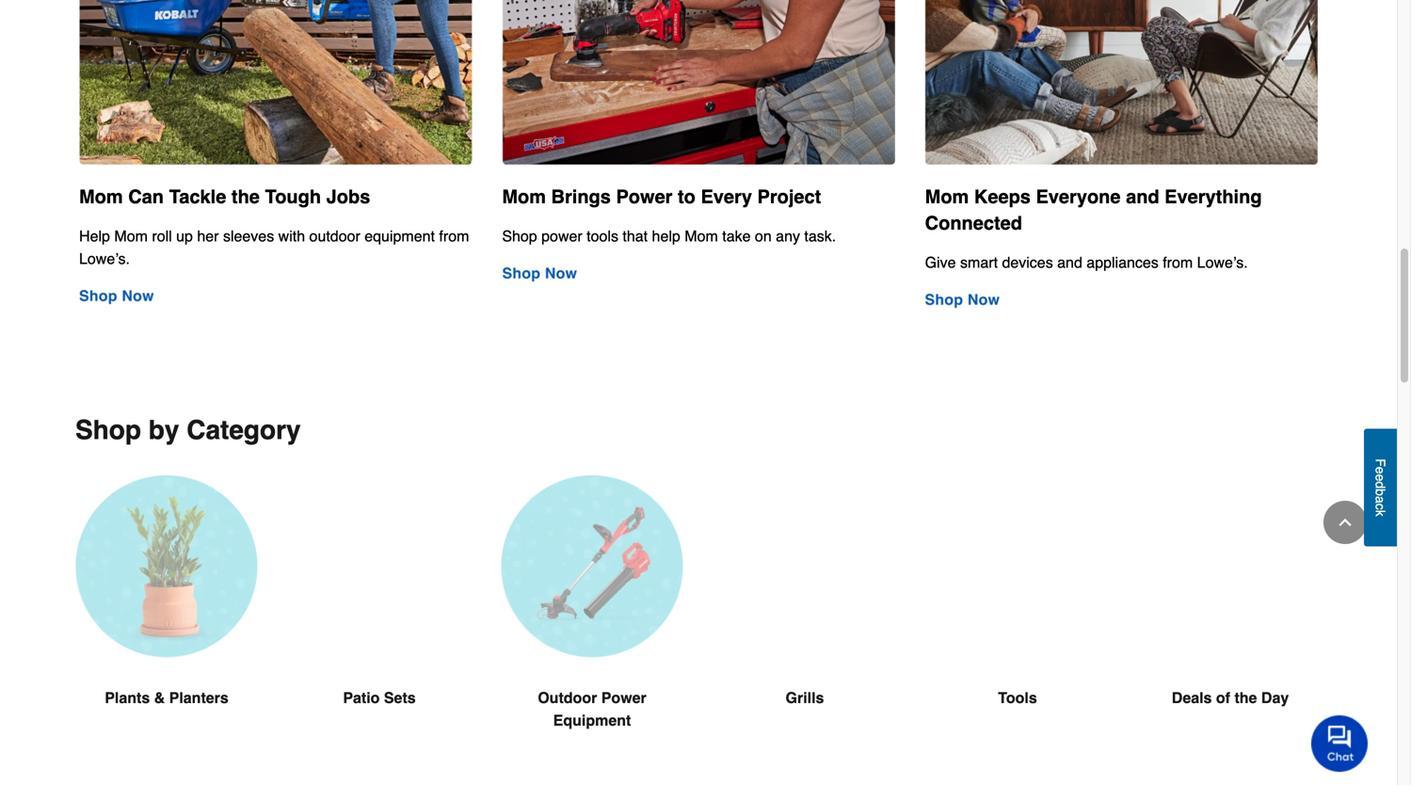 Task type: vqa. For each thing, say whether or not it's contained in the screenshot.
Mom Keeps Everyone and Everything Connected
yes



Task type: describe. For each thing, give the bounding box(es) containing it.
patio sets link
[[288, 475, 471, 755]]

help
[[79, 228, 110, 245]]

shop for shop power tools that help mom take on any task.
[[502, 228, 537, 245]]

patio
[[343, 689, 380, 707]]

d
[[1373, 481, 1388, 489]]

connected
[[925, 213, 1022, 234]]

of
[[1216, 689, 1230, 707]]

0 vertical spatial power
[[616, 186, 673, 208]]

equipment
[[365, 228, 435, 245]]

outdoor
[[309, 228, 360, 245]]

shop for shop by category
[[75, 415, 141, 445]]

a woman using a craftsman detail sander to sand a piece of wood. image
[[502, 0, 895, 165]]

to
[[678, 186, 696, 208]]

tackle
[[169, 186, 226, 208]]

everyone
[[1036, 186, 1121, 208]]

keeps
[[974, 186, 1031, 208]]

and for appliances
[[1057, 254, 1083, 271]]

sets
[[384, 689, 416, 707]]

brings
[[551, 186, 611, 208]]

lowe's. inside help mom roll up her sleeves with outdoor equipment from lowe's.
[[79, 250, 130, 268]]

help
[[652, 228, 680, 245]]

appliances
[[1087, 254, 1159, 271]]

any
[[776, 228, 800, 245]]

a green plant in a terra cotta pot with saucer. image
[[75, 475, 258, 657]]

jobs
[[326, 186, 370, 208]]

roll
[[152, 228, 172, 245]]

k
[[1373, 510, 1388, 516]]

b
[[1373, 489, 1388, 496]]

power inside the outdoor power equipment
[[601, 689, 647, 707]]

shop power tools that help mom take on any task.
[[502, 228, 836, 245]]

with
[[278, 228, 305, 245]]

a red craftsman leaf blower and string trimmer. image
[[501, 475, 683, 657]]

deals of the day link
[[1139, 475, 1322, 755]]

f e e d b a c k
[[1373, 459, 1388, 516]]

that
[[623, 228, 648, 245]]

every
[[701, 186, 752, 208]]

chat invite button image
[[1311, 715, 1369, 772]]

on
[[755, 228, 772, 245]]

task.
[[804, 228, 836, 245]]

tools
[[998, 689, 1037, 707]]

plants
[[105, 689, 150, 707]]

1 horizontal spatial lowe's.
[[1197, 254, 1248, 271]]

a family in a living room having a video call on a google nest smart hub. image
[[925, 0, 1318, 165]]

patio sets
[[343, 689, 416, 707]]

outdoor power equipment link
[[501, 475, 683, 777]]

deals
[[1172, 689, 1212, 707]]

mom left take
[[685, 228, 718, 245]]

shop now. image for to
[[502, 267, 895, 283]]

take
[[722, 228, 751, 245]]

sleeves
[[223, 228, 274, 245]]



Task type: locate. For each thing, give the bounding box(es) containing it.
can
[[128, 186, 164, 208]]

help mom roll up her sleeves with outdoor equipment from lowe's.
[[79, 228, 469, 268]]

planters
[[169, 689, 229, 707]]

mom
[[79, 186, 123, 208], [502, 186, 546, 208], [925, 186, 969, 208], [114, 228, 148, 245], [685, 228, 718, 245]]

and right devices
[[1057, 254, 1083, 271]]

mom left roll
[[114, 228, 148, 245]]

from
[[439, 228, 469, 245], [1163, 254, 1193, 271]]

&
[[154, 689, 165, 707]]

grills
[[786, 689, 824, 707]]

lowe's.
[[79, 250, 130, 268], [1197, 254, 1248, 271]]

1 vertical spatial shop
[[75, 415, 141, 445]]

scroll to top element
[[1324, 501, 1367, 544]]

the inside 'link'
[[1235, 689, 1257, 707]]

1 horizontal spatial the
[[1235, 689, 1257, 707]]

give smart devices and appliances from lowe's.
[[925, 254, 1248, 271]]

shop now. image down help mom roll up her sleeves with outdoor equipment from lowe's.
[[79, 289, 472, 306]]

e up b on the bottom right of page
[[1373, 474, 1388, 481]]

day
[[1261, 689, 1289, 707]]

and right everyone
[[1126, 186, 1160, 208]]

1 horizontal spatial and
[[1126, 186, 1160, 208]]

1 horizontal spatial shop now. image
[[502, 267, 895, 283]]

c
[[1373, 503, 1388, 510]]

mom up help
[[79, 186, 123, 208]]

power up equipment
[[601, 689, 647, 707]]

category
[[187, 415, 301, 445]]

0 vertical spatial from
[[439, 228, 469, 245]]

outdoor power equipment
[[538, 689, 647, 729]]

project
[[757, 186, 821, 208]]

2 horizontal spatial shop now. image
[[925, 293, 1318, 310]]

equipment
[[553, 712, 631, 729]]

a woman cutting firewood with a kobalt cordless chainsaw. image
[[79, 0, 472, 165]]

and for everything
[[1126, 186, 1160, 208]]

mom up connected
[[925, 186, 969, 208]]

tools link
[[926, 475, 1109, 755]]

0 vertical spatial the
[[232, 186, 260, 208]]

by
[[149, 415, 179, 445]]

outdoor
[[538, 689, 597, 707]]

tough
[[265, 186, 321, 208]]

1 vertical spatial and
[[1057, 254, 1083, 271]]

the right "of"
[[1235, 689, 1257, 707]]

from inside help mom roll up her sleeves with outdoor equipment from lowe's.
[[439, 228, 469, 245]]

power
[[541, 228, 583, 245]]

mom keeps everyone and everything connected
[[925, 186, 1262, 234]]

1 vertical spatial from
[[1163, 254, 1193, 271]]

0 horizontal spatial shop now. image
[[79, 289, 472, 306]]

plants & planters link
[[75, 475, 258, 755]]

f e e d b a c k button
[[1364, 429, 1397, 546]]

lowe's. down help
[[79, 250, 130, 268]]

chevron up image
[[1336, 513, 1355, 532]]

0 horizontal spatial the
[[232, 186, 260, 208]]

from right equipment
[[439, 228, 469, 245]]

1 horizontal spatial shop
[[502, 228, 537, 245]]

2 e from the top
[[1373, 474, 1388, 481]]

give
[[925, 254, 956, 271]]

devices
[[1002, 254, 1053, 271]]

tools
[[587, 228, 619, 245]]

e
[[1373, 467, 1388, 474], [1373, 474, 1388, 481]]

shop now. image for and
[[925, 293, 1318, 310]]

shop left by
[[75, 415, 141, 445]]

shop now. image for the
[[79, 289, 472, 306]]

mom can tackle the tough jobs
[[79, 186, 370, 208]]

shop now. image down appliances
[[925, 293, 1318, 310]]

0 horizontal spatial from
[[439, 228, 469, 245]]

1 e from the top
[[1373, 467, 1388, 474]]

her
[[197, 228, 219, 245]]

the up sleeves
[[232, 186, 260, 208]]

0 horizontal spatial shop
[[75, 415, 141, 445]]

mom for mom can tackle the tough jobs
[[79, 186, 123, 208]]

shop now. image down shop power tools that help mom take on any task.
[[502, 267, 895, 283]]

0 vertical spatial and
[[1126, 186, 1160, 208]]

mom inside mom keeps everyone and everything connected
[[925, 186, 969, 208]]

shop
[[502, 228, 537, 245], [75, 415, 141, 445]]

and
[[1126, 186, 1160, 208], [1057, 254, 1083, 271]]

0 horizontal spatial and
[[1057, 254, 1083, 271]]

power
[[616, 186, 673, 208], [601, 689, 647, 707]]

and inside mom keeps everyone and everything connected
[[1126, 186, 1160, 208]]

power up that
[[616, 186, 673, 208]]

1 vertical spatial power
[[601, 689, 647, 707]]

mom brings power to every project
[[502, 186, 821, 208]]

e up d
[[1373, 467, 1388, 474]]

a
[[1373, 496, 1388, 503]]

f
[[1373, 459, 1388, 467]]

plants & planters
[[105, 689, 229, 707]]

deals of the day
[[1172, 689, 1289, 707]]

mom inside help mom roll up her sleeves with outdoor equipment from lowe's.
[[114, 228, 148, 245]]

smart
[[960, 254, 998, 271]]

shop left power
[[502, 228, 537, 245]]

mom up power
[[502, 186, 546, 208]]

0 horizontal spatial lowe's.
[[79, 250, 130, 268]]

grills link
[[714, 475, 896, 755]]

from right appliances
[[1163, 254, 1193, 271]]

mom for mom keeps everyone and everything connected
[[925, 186, 969, 208]]

the
[[232, 186, 260, 208], [1235, 689, 1257, 707]]

0 vertical spatial shop
[[502, 228, 537, 245]]

everything
[[1165, 186, 1262, 208]]

lowe's. down everything
[[1197, 254, 1248, 271]]

1 vertical spatial the
[[1235, 689, 1257, 707]]

up
[[176, 228, 193, 245]]

shop now. image
[[502, 267, 895, 283], [79, 289, 472, 306], [925, 293, 1318, 310]]

shop by category
[[75, 415, 301, 445]]

1 horizontal spatial from
[[1163, 254, 1193, 271]]

mom for mom brings power to every project
[[502, 186, 546, 208]]



